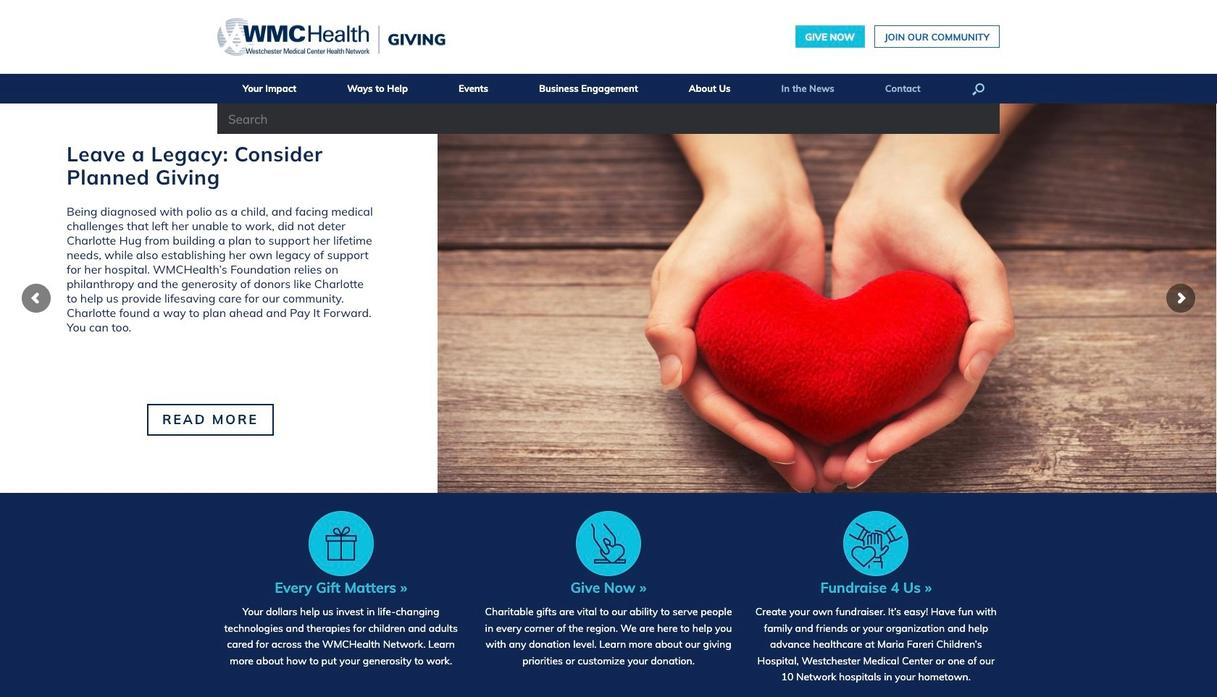 Task type: locate. For each thing, give the bounding box(es) containing it.
None search field
[[217, 104, 1000, 134]]

Search search field
[[217, 104, 1000, 134]]

banner
[[0, 0, 1218, 134]]



Task type: describe. For each thing, give the bounding box(es) containing it.
open the search image
[[973, 83, 985, 95]]

wmchealth giving logo image
[[217, 18, 446, 56]]



